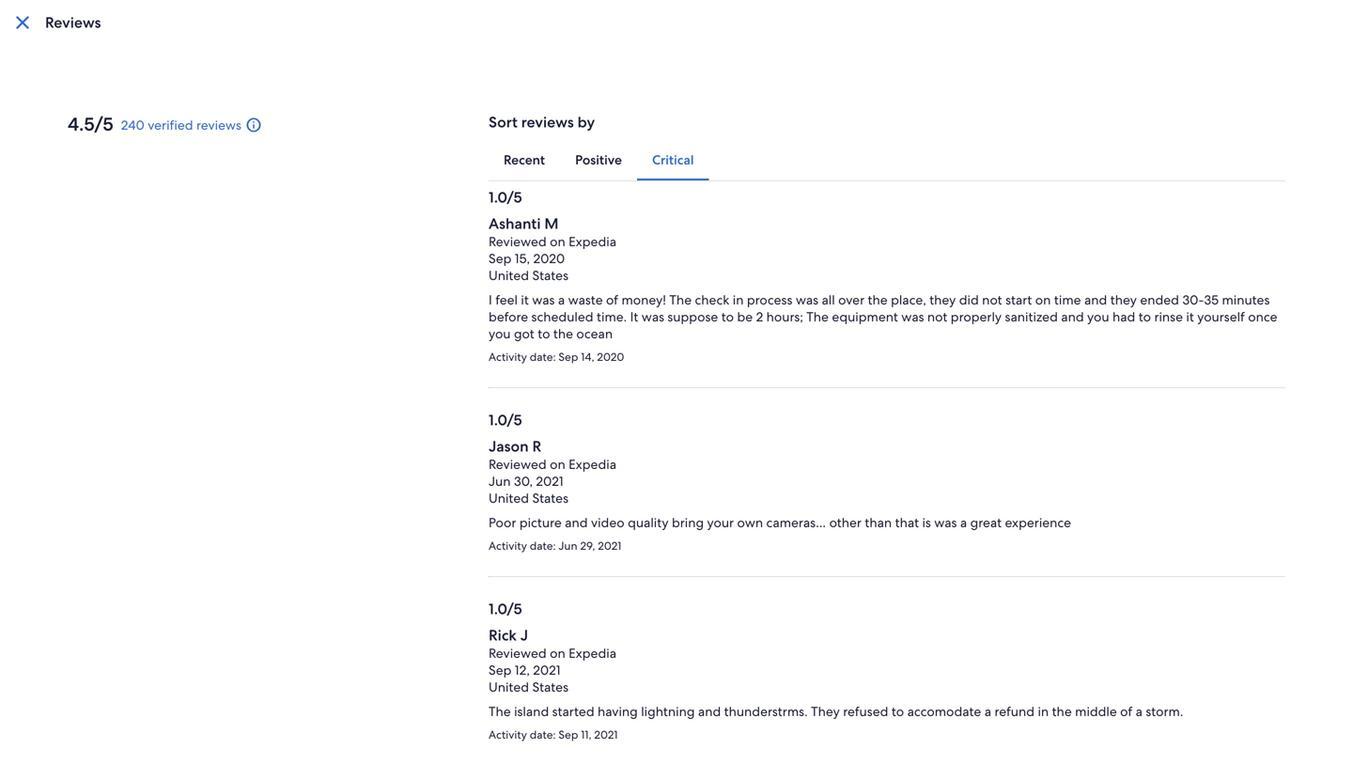Task type: describe. For each thing, give the bounding box(es) containing it.
accomodate
[[908, 703, 982, 720]]

the left app.
[[458, 491, 477, 508]]

date: inside 1.0/5 rick j reviewed on expedia sep 12, 2021 united states the island started having lightning and thunderstrms. they refused to accomodate a refund in the middle of a storm. activity date: sep 11, 2021
[[530, 728, 556, 742]]

even
[[489, 474, 518, 491]]

manage
[[518, 508, 567, 525]]

of inside 1.0/5 rick j reviewed on expedia sep 12, 2021 united states the island started having lightning and thunderstrms. they refused to accomodate a refund in the middle of a storm. activity date: sep 11, 2021
[[1121, 703, 1133, 720]]

download
[[789, 569, 860, 589]]

0 horizontal spatial it
[[521, 291, 529, 308]]

you left got
[[489, 325, 511, 342]]

sort
[[489, 112, 518, 132]]

2 they from the left
[[1111, 291, 1138, 308]]

r
[[533, 437, 542, 456]]

2021 right 11,
[[595, 728, 618, 742]]

qr
[[521, 569, 542, 589]]

recent link
[[489, 139, 560, 181]]

1.0/5 jason r reviewed on expedia jun 30, 2021 united states poor picture and video quality bring your own cameras… other than that is was a great experience activity date: jun 29, 2021
[[489, 410, 1072, 553]]

the left ocean
[[554, 325, 574, 342]]

sep left 15,
[[489, 250, 512, 267]]

1 vertical spatial app
[[537, 491, 560, 508]]

how
[[619, 278, 642, 293]]

inc.
[[182, 660, 200, 675]]

29,
[[581, 539, 595, 553]]

to left save
[[653, 491, 666, 508]]

1 horizontal spatial not
[[928, 308, 948, 325]]

lightning
[[641, 703, 695, 720]]

a left refund
[[985, 703, 992, 720]]

reviewed for rick
[[489, 645, 547, 662]]

a left storm.
[[1136, 703, 1143, 720]]

get
[[564, 474, 584, 491]]

responsible
[[233, 660, 292, 675]]

on right content
[[355, 660, 368, 675]]

share feedback link
[[607, 301, 747, 335]]

thunderstrms.
[[725, 703, 808, 720]]

equipment
[[832, 308, 899, 325]]

sep left 14,
[[559, 350, 579, 364]]

expedia inside go further with the expedia app save even more - get up to 20% on select hotels when you book on the app. our app deals help you to save on trips so you can travel more and manage it all on the go.
[[458, 425, 582, 470]]

expedia right an
[[594, 660, 635, 675]]

sort reviews by
[[489, 112, 595, 132]]

2 horizontal spatial not
[[983, 291, 1003, 308]]

us
[[605, 278, 617, 293]]

island
[[514, 703, 549, 720]]

scheduled
[[532, 308, 594, 325]]

states for r
[[533, 490, 569, 507]]

sep left 11,
[[559, 728, 579, 742]]

see
[[699, 164, 725, 184]]

verified
[[148, 117, 193, 134]]

reviews for see all reviews
[[748, 164, 800, 184]]

on right "start"
[[1036, 291, 1052, 308]]

quality
[[628, 514, 669, 531]]

middle
[[1076, 703, 1118, 720]]

go further with the expedia app save even more - get up to 20% on select hotels when you book on the app. our app deals help you to save on trips so you can travel more and manage it all on the go.
[[458, 388, 860, 525]]

was inside 1.0/5 jason r reviewed on expedia jun 30, 2021 united states poor picture and video quality bring your own cameras… other than that is was a great experience activity date: jun 29, 2021
[[935, 514, 958, 531]]

in inside 1.0/5 ashanti m reviewed on expedia sep 15, 2020 united states i feel it was a waste of money! the check in process was all over the place, they did not start on time and they ended 30-35 minutes before scheduled time. it was suppose to be 2 hours; the equipment was not properly sanitized and you had to rinse it yourself once you got to the ocean activity date: sep 14, 2020
[[733, 291, 744, 308]]

2 horizontal spatial app
[[591, 425, 651, 470]]

scan
[[458, 569, 490, 589]]

start
[[1006, 291, 1033, 308]]

yourself
[[1198, 308, 1246, 325]]

j
[[521, 626, 528, 645]]

and right time
[[1085, 291, 1108, 308]]

the inside scan the qr code with your device camera and download our app
[[494, 569, 517, 589]]

app inside scan the qr code with your device camera and download our app
[[485, 588, 512, 608]]

0 horizontal spatial more
[[458, 508, 489, 525]]

1.0/5 for rick
[[489, 599, 522, 619]]

on inside 1.0/5 jason r reviewed on expedia jun 30, 2021 united states poor picture and video quality bring your own cameras… other than that is was a great experience activity date: jun 29, 2021
[[550, 456, 566, 473]]

240
[[121, 117, 145, 134]]

further
[[513, 388, 623, 432]]

on right deals
[[598, 508, 613, 525]]

2021 right the 29,
[[598, 539, 622, 553]]

feel
[[496, 291, 518, 308]]

was right equipment
[[902, 308, 925, 325]]

picture
[[520, 514, 562, 531]]

0 horizontal spatial 2020
[[534, 250, 565, 267]]

place,
[[891, 291, 927, 308]]

2021 right "12," on the left
[[533, 662, 561, 679]]

properly
[[951, 308, 1002, 325]]

on right 20%
[[652, 474, 668, 491]]

that
[[896, 514, 920, 531]]

your inside scan the qr code with your device camera and download our app
[[618, 569, 651, 589]]

1 horizontal spatial the
[[670, 291, 692, 308]]

with inside scan the qr code with your device camera and download our app
[[584, 569, 615, 589]]

by
[[578, 112, 595, 132]]

of inside 1.0/5 ashanti m reviewed on expedia sep 15, 2020 united states i feel it was a waste of money! the check in process was all over the place, they did not start on time and they ended 30-35 minutes before scheduled time. it was suppose to be 2 hours; the equipment was not properly sanitized and you had to rinse it yourself once you got to the ocean activity date: sep 14, 2020
[[606, 291, 619, 308]]

all inside go further with the expedia app save even more - get up to 20% on select hotels when you book on the app. our app deals help you to save on trips so you can travel more and manage it all on the go.
[[581, 508, 595, 525]]

date: inside 1.0/5 jason r reviewed on expedia jun 30, 2021 united states poor picture and video quality bring your own cameras… other than that is was a great experience activity date: jun 29, 2021
[[530, 539, 556, 553]]

and inside go further with the expedia app save even more - get up to 20% on select hotels when you book on the app. our app deals help you to save on trips so you can travel more and manage it all on the go.
[[492, 508, 515, 525]]

our inside scan the qr code with your device camera and download our app
[[458, 588, 482, 608]]

experience
[[1006, 514, 1072, 531]]

see all reviews
[[699, 164, 800, 184]]

inc,
[[558, 660, 576, 675]]

2021 left get
[[536, 473, 564, 490]]

for
[[295, 660, 309, 675]]

30,
[[514, 473, 533, 490]]

hours;
[[767, 308, 804, 325]]

save
[[669, 491, 695, 508]]

2
[[756, 308, 764, 325]]

check
[[695, 291, 730, 308]]

states for j
[[533, 679, 569, 696]]

video
[[591, 514, 625, 531]]

2 expedia, from the left
[[511, 660, 555, 675]]

all inside button
[[728, 164, 744, 184]]

1 vertical spatial jun
[[559, 539, 578, 553]]

a inside 1.0/5 ashanti m reviewed on expedia sep 15, 2020 united states i feel it was a waste of money! the check in process was all over the place, they did not start on time and they ended 30-35 minutes before scheduled time. it was suppose to be 2 hours; the equipment was not properly sanitized and you had to rinse it yourself once you got to the ocean activity date: sep 14, 2020
[[558, 291, 565, 308]]

sites.
[[442, 660, 467, 675]]

united for rick
[[489, 679, 529, 696]]

app.
[[481, 491, 507, 508]]

united for jason
[[489, 490, 529, 507]]

20%
[[622, 474, 649, 491]]

go.
[[640, 508, 659, 525]]

was right process
[[796, 291, 819, 308]]

15,
[[515, 250, 530, 267]]

1 horizontal spatial more
[[521, 474, 552, 491]]

bring
[[672, 514, 704, 531]]

-
[[555, 474, 561, 491]]

cameras…
[[767, 514, 827, 531]]

reviewed for ashanti
[[489, 233, 547, 250]]

4.5/5
[[68, 112, 114, 136]]

2 horizontal spatial the
[[807, 308, 829, 325]]

go
[[458, 388, 505, 432]]

poor
[[489, 514, 517, 531]]

improve
[[684, 278, 728, 293]]

money!
[[622, 291, 667, 308]]

reviewed for jason
[[489, 456, 547, 473]]

they
[[811, 703, 840, 720]]

trips
[[717, 491, 744, 508]]

to right got
[[538, 325, 550, 342]]

your inside 1.0/5 jason r reviewed on expedia jun 30, 2021 united states poor picture and video quality bring your own cameras… other than that is was a great experience activity date: jun 29, 2021
[[708, 514, 734, 531]]

to right the had at the top of page
[[1139, 308, 1152, 325]]

you left book
[[785, 474, 807, 491]]

got
[[514, 325, 535, 342]]

240 verified reviews
[[121, 117, 241, 134]]

once
[[1249, 308, 1278, 325]]

sanitized
[[1006, 308, 1059, 325]]

select
[[671, 474, 706, 491]]



Task type: vqa. For each thing, say whether or not it's contained in the screenshot.


Task type: locate. For each thing, give the bounding box(es) containing it.
2 vertical spatial reviewed
[[489, 645, 547, 662]]

states up manage
[[533, 490, 569, 507]]

all right see
[[728, 164, 744, 184]]

expedia, inc. is not responsible for content on external web sites. © 2024 expedia, inc, an expedia group company. all rights reserved.
[[135, 660, 823, 675]]

0 vertical spatial reviewed
[[489, 233, 547, 250]]

our
[[510, 491, 534, 508]]

to left be
[[722, 308, 734, 325]]

0 horizontal spatial is
[[203, 660, 210, 675]]

0 vertical spatial date:
[[530, 350, 556, 364]]

1.0/5 rick j reviewed on expedia sep 12, 2021 united states the island started having lightning and thunderstrms. they refused to accomodate a refund in the middle of a storm. activity date: sep 11, 2021
[[489, 599, 1184, 742]]

deals
[[563, 491, 595, 508]]

2 1.0/5 from the top
[[489, 410, 522, 430]]

1 horizontal spatial is
[[923, 514, 932, 531]]

book
[[811, 474, 841, 491]]

0 horizontal spatial can
[[663, 278, 681, 293]]

united inside 1.0/5 rick j reviewed on expedia sep 12, 2021 united states the island started having lightning and thunderstrms. they refused to accomodate a refund in the middle of a storm. activity date: sep 11, 2021
[[489, 679, 529, 696]]

to right up
[[607, 474, 619, 491]]

2 united from the top
[[489, 490, 529, 507]]

1 vertical spatial your
[[618, 569, 651, 589]]

1 states from the top
[[533, 267, 569, 284]]

date:
[[530, 350, 556, 364], [530, 539, 556, 553], [530, 728, 556, 742]]

©
[[470, 660, 479, 675]]

our left site
[[730, 278, 748, 293]]

states right 15,
[[533, 267, 569, 284]]

tab list
[[489, 139, 1286, 181]]

240 verified reviews button
[[121, 117, 466, 135]]

expedia inside 1.0/5 ashanti m reviewed on expedia sep 15, 2020 united states i feel it was a waste of money! the check in process was all over the place, they did not start on time and they ended 30-35 minutes before scheduled time. it was suppose to be 2 hours; the equipment was not properly sanitized and you had to rinse it yourself once you got to the ocean activity date: sep 14, 2020
[[569, 233, 617, 250]]

14,
[[581, 350, 595, 364]]

with down the 29,
[[584, 569, 615, 589]]

was
[[532, 291, 555, 308], [796, 291, 819, 308], [642, 308, 665, 325], [902, 308, 925, 325], [935, 514, 958, 531]]

0 vertical spatial with
[[631, 388, 700, 432]]

to right refused
[[892, 703, 905, 720]]

1 vertical spatial all
[[822, 291, 835, 308]]

2 horizontal spatial it
[[1187, 308, 1195, 325]]

1 expedia, from the left
[[135, 660, 179, 675]]

2020 right 14,
[[597, 350, 625, 364]]

you right so on the right of the page
[[763, 491, 786, 508]]

sep left "12," on the left
[[489, 662, 512, 679]]

1 vertical spatial states
[[533, 490, 569, 507]]

your down trips
[[708, 514, 734, 531]]

tab list inside 4.5/5 dialog
[[489, 139, 1286, 181]]

more left -
[[521, 474, 552, 491]]

1 horizontal spatial in
[[1038, 703, 1049, 720]]

an
[[578, 660, 591, 675]]

0 horizontal spatial your
[[618, 569, 651, 589]]

app
[[591, 425, 651, 470], [537, 491, 560, 508], [485, 588, 512, 608]]

up
[[587, 474, 603, 491]]

1 vertical spatial activity
[[489, 539, 527, 553]]

was right that at the bottom of page
[[935, 514, 958, 531]]

tell
[[584, 278, 602, 293]]

of
[[606, 291, 619, 308], [1121, 703, 1133, 720]]

rights
[[743, 660, 773, 675]]

4.5/5 dialog
[[0, 0, 1354, 764]]

expedia up started
[[569, 645, 617, 662]]

more
[[521, 474, 552, 491], [458, 508, 489, 525]]

more left poor
[[458, 508, 489, 525]]

expedia for m
[[569, 233, 617, 250]]

and down even
[[492, 508, 515, 525]]

they left ended
[[1111, 291, 1138, 308]]

1 united from the top
[[489, 267, 529, 284]]

1 activity from the top
[[489, 350, 527, 364]]

expedia, left inc.
[[135, 660, 179, 675]]

1 vertical spatial 1.0/5
[[489, 410, 522, 430]]

reviews inside button
[[748, 164, 800, 184]]

0 vertical spatial of
[[606, 291, 619, 308]]

having
[[598, 703, 638, 720]]

united up poor
[[489, 490, 529, 507]]

in inside 1.0/5 rick j reviewed on expedia sep 12, 2021 united states the island started having lightning and thunderstrms. they refused to accomodate a refund in the middle of a storm. activity date: sep 11, 2021
[[1038, 703, 1049, 720]]

is inside 1.0/5 jason r reviewed on expedia jun 30, 2021 united states poor picture and video quality bring your own cameras… other than that is was a great experience activity date: jun 29, 2021
[[923, 514, 932, 531]]

see all reviews button
[[683, 157, 816, 191]]

activity down island
[[489, 728, 527, 742]]

suppose
[[668, 308, 719, 325]]

was right feel on the left
[[532, 291, 555, 308]]

1.0/5 for ashanti
[[489, 188, 522, 207]]

0 horizontal spatial reviews
[[196, 117, 241, 134]]

the left middle
[[1053, 703, 1072, 720]]

states inside 1.0/5 ashanti m reviewed on expedia sep 15, 2020 united states i feel it was a waste of money! the check in process was all over the place, they did not start on time and they ended 30-35 minutes before scheduled time. it was suppose to be 2 hours; the equipment was not properly sanitized and you had to rinse it yourself once you got to the ocean activity date: sep 14, 2020
[[533, 267, 569, 284]]

2 vertical spatial all
[[581, 508, 595, 525]]

jun up app.
[[489, 473, 511, 490]]

2 vertical spatial 1.0/5
[[489, 599, 522, 619]]

and inside 1.0/5 jason r reviewed on expedia jun 30, 2021 united states poor picture and video quality bring your own cameras… other than that is was a great experience activity date: jun 29, 2021
[[565, 514, 588, 531]]

1 horizontal spatial can
[[789, 491, 810, 508]]

1 vertical spatial date:
[[530, 539, 556, 553]]

can
[[663, 278, 681, 293], [789, 491, 810, 508]]

over
[[839, 291, 865, 308]]

was right it
[[642, 308, 665, 325]]

process
[[747, 291, 793, 308]]

time.
[[597, 308, 627, 325]]

expedia for j
[[569, 645, 617, 662]]

0 vertical spatial jun
[[489, 473, 511, 490]]

great
[[971, 514, 1002, 531]]

on up -
[[550, 456, 566, 473]]

app up the picture
[[537, 491, 560, 508]]

travel
[[813, 491, 846, 508]]

1 date: from the top
[[530, 350, 556, 364]]

close reviews dialog image
[[11, 11, 34, 34], [16, 16, 29, 29]]

reviewed inside 1.0/5 jason r reviewed on expedia jun 30, 2021 united states poor picture and video quality bring your own cameras… other than that is was a great experience activity date: jun 29, 2021
[[489, 456, 547, 473]]

rick
[[489, 626, 517, 645]]

share feedback
[[623, 308, 731, 328]]

activity inside 1.0/5 rick j reviewed on expedia sep 12, 2021 united states the island started having lightning and thunderstrms. they refused to accomodate a refund in the middle of a storm. activity date: sep 11, 2021
[[489, 728, 527, 742]]

waste
[[568, 291, 603, 308]]

jun left the 29,
[[559, 539, 578, 553]]

expedia up up
[[569, 456, 617, 473]]

tab list containing recent
[[489, 139, 1286, 181]]

reviewed inside 1.0/5 rick j reviewed on expedia sep 12, 2021 united states the island started having lightning and thunderstrms. they refused to accomodate a refund in the middle of a storm. activity date: sep 11, 2021
[[489, 645, 547, 662]]

expedia up 30,
[[458, 425, 582, 470]]

a left the waste
[[558, 291, 565, 308]]

company.
[[673, 660, 725, 675]]

0 horizontal spatial of
[[606, 291, 619, 308]]

can inside go further with the expedia app save even more - get up to 20% on select hotels when you book on the app. our app deals help you to save on trips so you can travel more and manage it all on the go.
[[789, 491, 810, 508]]

0 horizontal spatial expedia,
[[135, 660, 179, 675]]

feedback
[[666, 308, 731, 328]]

app up 20%
[[591, 425, 651, 470]]

0 vertical spatial united
[[489, 267, 529, 284]]

the right 'over'
[[868, 291, 888, 308]]

1 horizontal spatial reviews
[[522, 112, 574, 132]]

1 horizontal spatial expedia,
[[511, 660, 555, 675]]

go further with the expedia app region
[[458, 388, 884, 615]]

it
[[521, 291, 529, 308], [1187, 308, 1195, 325], [570, 508, 578, 525]]

all left help
[[581, 508, 595, 525]]

you up quality
[[628, 491, 650, 508]]

30-
[[1183, 291, 1205, 308]]

positive
[[575, 151, 622, 168]]

reserved.
[[775, 660, 823, 675]]

1 reviewed from the top
[[489, 233, 547, 250]]

critical
[[652, 151, 694, 168]]

1 vertical spatial is
[[203, 660, 210, 675]]

reviews inside button
[[196, 117, 241, 134]]

of left how
[[606, 291, 619, 308]]

1 horizontal spatial they
[[1111, 291, 1138, 308]]

not right inc.
[[213, 660, 230, 675]]

device
[[654, 569, 700, 589]]

1.0/5 inside 1.0/5 rick j reviewed on expedia sep 12, 2021 united states the island started having lightning and thunderstrms. they refused to accomodate a refund in the middle of a storm. activity date: sep 11, 2021
[[489, 599, 522, 619]]

jun
[[489, 473, 511, 490], [559, 539, 578, 553]]

states inside 1.0/5 rick j reviewed on expedia sep 12, 2021 united states the island started having lightning and thunderstrms. they refused to accomodate a refund in the middle of a storm. activity date: sep 11, 2021
[[533, 679, 569, 696]]

code
[[546, 569, 580, 589]]

in left site
[[733, 291, 744, 308]]

and right sanitized
[[1062, 308, 1085, 325]]

1 vertical spatial our
[[458, 588, 482, 608]]

1 horizontal spatial of
[[1121, 703, 1133, 720]]

2 date: from the top
[[530, 539, 556, 553]]

0 horizontal spatial with
[[584, 569, 615, 589]]

and inside scan the qr code with your device camera and download our app
[[758, 569, 785, 589]]

and right lightning
[[698, 703, 721, 720]]

0 vertical spatial more
[[521, 474, 552, 491]]

0 vertical spatial our
[[730, 278, 748, 293]]

1 horizontal spatial app
[[537, 491, 560, 508]]

is right inc.
[[203, 660, 210, 675]]

your left device
[[618, 569, 651, 589]]

11,
[[581, 728, 592, 742]]

0 horizontal spatial they
[[930, 291, 957, 308]]

the inside 1.0/5 rick j reviewed on expedia sep 12, 2021 united states the island started having lightning and thunderstrms. they refused to accomodate a refund in the middle of a storm. activity date: sep 11, 2021
[[1053, 703, 1072, 720]]

1.0/5 up "jason" on the left bottom of the page
[[489, 410, 522, 430]]

1.0/5 inside 1.0/5 ashanti m reviewed on expedia sep 15, 2020 united states i feel it was a waste of money! the check in process was all over the place, they did not start on time and they ended 30-35 minutes before scheduled time. it was suppose to be 2 hours; the equipment was not properly sanitized and you had to rinse it yourself once you got to the ocean activity date: sep 14, 2020
[[489, 188, 522, 207]]

the inside 1.0/5 rick j reviewed on expedia sep 12, 2021 united states the island started having lightning and thunderstrms. they refused to accomodate a refund in the middle of a storm. activity date: sep 11, 2021
[[489, 703, 511, 720]]

reviewed inside 1.0/5 ashanti m reviewed on expedia sep 15, 2020 united states i feel it was a waste of money! the check in process was all over the place, they did not start on time and they ended 30-35 minutes before scheduled time. it was suppose to be 2 hours; the equipment was not properly sanitized and you had to rinse it yourself once you got to the ocean activity date: sep 14, 2020
[[489, 233, 547, 250]]

1 vertical spatial in
[[1038, 703, 1049, 720]]

expedia for r
[[569, 456, 617, 473]]

united for ashanti
[[489, 267, 529, 284]]

had
[[1113, 308, 1136, 325]]

1.0/5 up rick
[[489, 599, 522, 619]]

the left go.
[[617, 508, 636, 525]]

on inside 1.0/5 rick j reviewed on expedia sep 12, 2021 united states the island started having lightning and thunderstrms. they refused to accomodate a refund in the middle of a storm. activity date: sep 11, 2021
[[550, 645, 566, 662]]

a inside 1.0/5 jason r reviewed on expedia jun 30, 2021 united states poor picture and video quality bring your own cameras… other than that is was a great experience activity date: jun 29, 2021
[[961, 514, 968, 531]]

0 vertical spatial all
[[728, 164, 744, 184]]

with
[[631, 388, 700, 432], [584, 569, 615, 589]]

3 united from the top
[[489, 679, 529, 696]]

0 horizontal spatial all
[[581, 508, 595, 525]]

2 horizontal spatial reviews
[[748, 164, 800, 184]]

1.0/5 for jason
[[489, 410, 522, 430]]

0 horizontal spatial not
[[213, 660, 230, 675]]

can right we
[[663, 278, 681, 293]]

it
[[631, 308, 639, 325]]

reviews left small image
[[196, 117, 241, 134]]

2 reviewed from the top
[[489, 456, 547, 473]]

3 reviewed from the top
[[489, 645, 547, 662]]

expedia
[[569, 233, 617, 250], [458, 425, 582, 470], [569, 456, 617, 473], [569, 645, 617, 662], [594, 660, 635, 675]]

0 vertical spatial app
[[591, 425, 651, 470]]

2 vertical spatial activity
[[489, 728, 527, 742]]

be
[[738, 308, 753, 325]]

on right book
[[845, 474, 860, 491]]

all inside 1.0/5 ashanti m reviewed on expedia sep 15, 2020 united states i feel it was a waste of money! the check in process was all over the place, they did not start on time and they ended 30-35 minutes before scheduled time. it was suppose to be 2 hours; the equipment was not properly sanitized and you had to rinse it yourself once you got to the ocean activity date: sep 14, 2020
[[822, 291, 835, 308]]

our left qr at bottom
[[458, 588, 482, 608]]

minutes
[[1223, 291, 1271, 308]]

3 date: from the top
[[530, 728, 556, 742]]

0 horizontal spatial app
[[485, 588, 512, 608]]

1 horizontal spatial with
[[631, 388, 700, 432]]

positive link
[[560, 139, 637, 181]]

before
[[489, 308, 528, 325]]

can up cameras…
[[789, 491, 810, 508]]

activity down got
[[489, 350, 527, 364]]

date: inside 1.0/5 ashanti m reviewed on expedia sep 15, 2020 united states i feel it was a waste of money! the check in process was all over the place, they did not start on time and they ended 30-35 minutes before scheduled time. it was suppose to be 2 hours; the equipment was not properly sanitized and you had to rinse it yourself once you got to the ocean activity date: sep 14, 2020
[[530, 350, 556, 364]]

on right 15,
[[550, 233, 566, 250]]

own
[[738, 514, 764, 531]]

it inside go further with the expedia app save even more - get up to 20% on select hotels when you book on the app. our app deals help you to save on trips so you can travel more and manage it all on the go.
[[570, 508, 578, 525]]

1 horizontal spatial 2020
[[597, 350, 625, 364]]

1 vertical spatial 2020
[[597, 350, 625, 364]]

it right feel on the left
[[521, 291, 529, 308]]

small image
[[245, 117, 262, 134]]

expedia inside 1.0/5 jason r reviewed on expedia jun 30, 2021 united states poor picture and video quality bring your own cameras… other than that is was a great experience activity date: jun 29, 2021
[[569, 456, 617, 473]]

ashanti
[[489, 214, 541, 234]]

1 vertical spatial of
[[1121, 703, 1133, 720]]

app left qr at bottom
[[485, 588, 512, 608]]

3 1.0/5 from the top
[[489, 599, 522, 619]]

reviews left by on the top left of the page
[[522, 112, 574, 132]]

states down inc,
[[533, 679, 569, 696]]

2 activity from the top
[[489, 539, 527, 553]]

they left did
[[930, 291, 957, 308]]

tell us how we can improve our site
[[584, 278, 770, 293]]

other
[[830, 514, 862, 531]]

reviews right see
[[748, 164, 800, 184]]

expedia, down j
[[511, 660, 555, 675]]

1.0/5 up ashanti
[[489, 188, 522, 207]]

the up hotels at the bottom
[[708, 388, 760, 432]]

1 1.0/5 from the top
[[489, 188, 522, 207]]

united inside 1.0/5 ashanti m reviewed on expedia sep 15, 2020 united states i feel it was a waste of money! the check in process was all over the place, they did not start on time and they ended 30-35 minutes before scheduled time. it was suppose to be 2 hours; the equipment was not properly sanitized and you had to rinse it yourself once you got to the ocean activity date: sep 14, 2020
[[489, 267, 529, 284]]

recent
[[504, 151, 545, 168]]

1 vertical spatial more
[[458, 508, 489, 525]]

united inside 1.0/5 jason r reviewed on expedia jun 30, 2021 united states poor picture and video quality bring your own cameras… other than that is was a great experience activity date: jun 29, 2021
[[489, 490, 529, 507]]

activity down poor
[[489, 539, 527, 553]]

did
[[960, 291, 979, 308]]

jason
[[489, 437, 529, 456]]

and right camera
[[758, 569, 785, 589]]

1 vertical spatial reviewed
[[489, 456, 547, 473]]

and inside 1.0/5 rick j reviewed on expedia sep 12, 2021 united states the island started having lightning and thunderstrms. they refused to accomodate a refund in the middle of a storm. activity date: sep 11, 2021
[[698, 703, 721, 720]]

of right middle
[[1121, 703, 1133, 720]]

0 vertical spatial your
[[708, 514, 734, 531]]

states for m
[[533, 267, 569, 284]]

united up feel on the left
[[489, 267, 529, 284]]

to inside 1.0/5 rick j reviewed on expedia sep 12, 2021 united states the island started having lightning and thunderstrms. they refused to accomodate a refund in the middle of a storm. activity date: sep 11, 2021
[[892, 703, 905, 720]]

our
[[730, 278, 748, 293], [458, 588, 482, 608]]

activity inside 1.0/5 ashanti m reviewed on expedia sep 15, 2020 united states i feel it was a waste of money! the check in process was all over the place, they did not start on time and they ended 30-35 minutes before scheduled time. it was suppose to be 2 hours; the equipment was not properly sanitized and you had to rinse it yourself once you got to the ocean activity date: sep 14, 2020
[[489, 350, 527, 364]]

expedia up tell
[[569, 233, 617, 250]]

3 activity from the top
[[489, 728, 527, 742]]

2 horizontal spatial all
[[822, 291, 835, 308]]

1 vertical spatial with
[[584, 569, 615, 589]]

2 vertical spatial app
[[485, 588, 512, 608]]

web
[[415, 660, 439, 675]]

on right save
[[698, 491, 714, 508]]

2 vertical spatial united
[[489, 679, 529, 696]]

0 vertical spatial states
[[533, 267, 569, 284]]

hotels
[[709, 474, 745, 491]]

2021
[[536, 473, 564, 490], [598, 539, 622, 553], [533, 662, 561, 679], [595, 728, 618, 742]]

on left an
[[550, 645, 566, 662]]

states inside 1.0/5 jason r reviewed on expedia jun 30, 2021 united states poor picture and video quality bring your own cameras… other than that is was a great experience activity date: jun 29, 2021
[[533, 490, 569, 507]]

the left qr at bottom
[[494, 569, 517, 589]]

all
[[727, 660, 741, 675]]

2 vertical spatial states
[[533, 679, 569, 696]]

1 horizontal spatial it
[[570, 508, 578, 525]]

date: down got
[[530, 350, 556, 364]]

0 vertical spatial in
[[733, 291, 744, 308]]

0 horizontal spatial the
[[489, 703, 511, 720]]

external
[[371, 660, 412, 675]]

ended
[[1141, 291, 1180, 308]]

you left the had at the top of page
[[1088, 308, 1110, 325]]

on
[[550, 233, 566, 250], [1036, 291, 1052, 308], [550, 456, 566, 473], [652, 474, 668, 491], [845, 474, 860, 491], [698, 491, 714, 508], [598, 508, 613, 525], [550, 645, 566, 662], [355, 660, 368, 675]]

0 horizontal spatial in
[[733, 291, 744, 308]]

is right that at the bottom of page
[[923, 514, 932, 531]]

0 vertical spatial is
[[923, 514, 932, 531]]

ocean
[[577, 325, 613, 342]]

reviews
[[45, 13, 101, 32]]

1 horizontal spatial your
[[708, 514, 734, 531]]

1 horizontal spatial jun
[[559, 539, 578, 553]]

1.0/5 ashanti m reviewed on expedia sep 15, 2020 united states i feel it was a waste of money! the check in process was all over the place, they did not start on time and they ended 30-35 minutes before scheduled time. it was suppose to be 2 hours; the equipment was not properly sanitized and you had to rinse it yourself once you got to the ocean activity date: sep 14, 2020
[[489, 188, 1278, 364]]

reviews for 240 verified reviews
[[196, 117, 241, 134]]

1 horizontal spatial our
[[730, 278, 748, 293]]

0 vertical spatial activity
[[489, 350, 527, 364]]

1 vertical spatial united
[[489, 490, 529, 507]]

not right did
[[983, 291, 1003, 308]]

started
[[552, 703, 595, 720]]

0 horizontal spatial jun
[[489, 473, 511, 490]]

0 vertical spatial 2020
[[534, 250, 565, 267]]

35
[[1205, 291, 1219, 308]]

3 states from the top
[[533, 679, 569, 696]]

2 states from the top
[[533, 490, 569, 507]]

2 vertical spatial date:
[[530, 728, 556, 742]]

activity inside 1.0/5 jason r reviewed on expedia jun 30, 2021 united states poor picture and video quality bring your own cameras… other than that is was a great experience activity date: jun 29, 2021
[[489, 539, 527, 553]]

and down deals
[[565, 514, 588, 531]]

it right rinse
[[1187, 308, 1195, 325]]

than
[[865, 514, 892, 531]]

all left 'over'
[[822, 291, 835, 308]]

expedia inside 1.0/5 rick j reviewed on expedia sep 12, 2021 united states the island started having lightning and thunderstrms. they refused to accomodate a refund in the middle of a storm. activity date: sep 11, 2021
[[569, 645, 617, 662]]

0 vertical spatial can
[[663, 278, 681, 293]]

site
[[751, 278, 770, 293]]

rinse
[[1155, 308, 1184, 325]]

2020 right 15,
[[534, 250, 565, 267]]

1 horizontal spatial all
[[728, 164, 744, 184]]

1 vertical spatial can
[[789, 491, 810, 508]]

0 horizontal spatial our
[[458, 588, 482, 608]]

with inside go further with the expedia app save even more - get up to 20% on select hotels when you book on the app. our app deals help you to save on trips so you can travel more and manage it all on the go.
[[631, 388, 700, 432]]

with up select
[[631, 388, 700, 432]]

1.0/5 inside 1.0/5 jason r reviewed on expedia jun 30, 2021 united states poor picture and video quality bring your own cameras… other than that is was a great experience activity date: jun 29, 2021
[[489, 410, 522, 430]]

not right place, at right top
[[928, 308, 948, 325]]

group
[[637, 660, 670, 675]]

1 they from the left
[[930, 291, 957, 308]]

0 vertical spatial 1.0/5
[[489, 188, 522, 207]]

date: down island
[[530, 728, 556, 742]]

in right refund
[[1038, 703, 1049, 720]]

storm.
[[1146, 703, 1184, 720]]

m
[[545, 214, 559, 234]]



